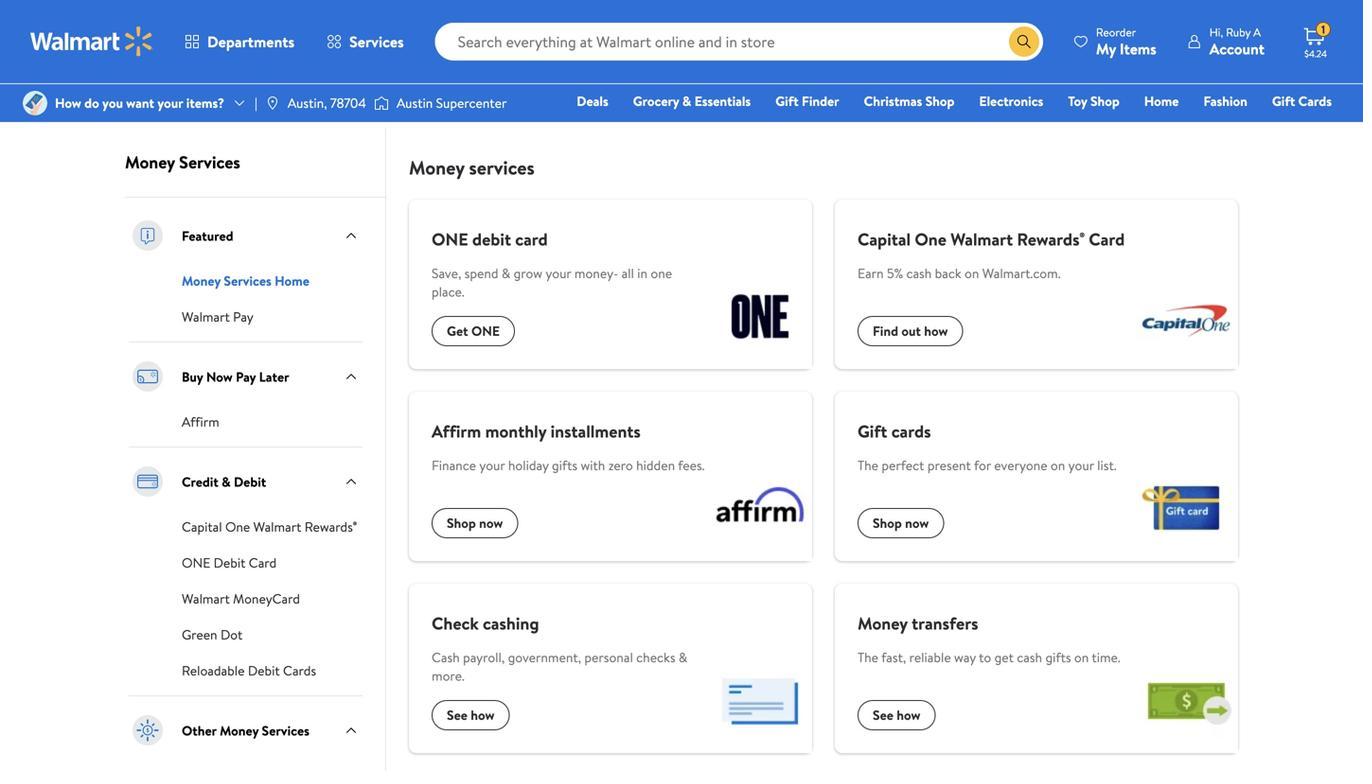 Task type: locate. For each thing, give the bounding box(es) containing it.
walmart
[[951, 228, 1013, 251], [182, 308, 230, 326], [253, 518, 302, 536], [182, 590, 230, 608]]

services down the reloadable debit cards
[[262, 722, 310, 740]]

gift inside gift cards registry
[[1273, 92, 1296, 110]]

1 horizontal spatial cash
[[1017, 649, 1043, 667]]

reorder
[[1096, 24, 1137, 40]]

shop now button down finance
[[432, 509, 518, 539]]

debit for one debit
[[1219, 118, 1251, 137]]

one
[[1187, 118, 1216, 137], [432, 228, 468, 251], [472, 322, 500, 340], [182, 554, 210, 572]]

1 horizontal spatial you
[[281, 47, 311, 74]]

see for money
[[873, 706, 894, 725]]

1 horizontal spatial on
[[1051, 456, 1066, 475]]

2 shop now from the left
[[873, 514, 929, 533]]

1 horizontal spatial now
[[905, 514, 929, 533]]

services down items?
[[179, 151, 240, 174]]

 image for how do you want your items?
[[23, 91, 47, 116]]

2 shop now button from the left
[[858, 509, 944, 539]]

one up save,
[[432, 228, 468, 251]]

0 horizontal spatial home
[[275, 272, 310, 290]]

government,
[[508, 649, 581, 667]]

when
[[233, 47, 277, 74]]

gift cards. the perfect present for everyone on your list. shop now. image
[[1134, 457, 1239, 562]]

we're here when you need us.
[[140, 47, 382, 74]]

check
[[432, 612, 479, 636]]

want
[[126, 94, 154, 112]]

0 horizontal spatial rewards®
[[305, 518, 357, 536]]

gift for cards
[[1273, 92, 1296, 110]]

1 vertical spatial rewards®
[[305, 518, 357, 536]]

& inside cash payroll, government, personal checks & more.
[[679, 649, 688, 667]]

earn
[[858, 264, 884, 283]]

see for check
[[447, 706, 468, 725]]

1 vertical spatial you
[[102, 94, 123, 112]]

& left grow
[[502, 264, 511, 283]]

all
[[622, 264, 634, 283]]

money up fast,
[[858, 612, 908, 636]]

gift left cards
[[858, 420, 888, 444]]

cards down moneycard
[[283, 662, 316, 680]]

2 see how from the left
[[873, 706, 921, 725]]

1 see how button from the left
[[432, 701, 510, 731]]

moneycard
[[233, 590, 300, 608]]

0 vertical spatial card
[[1089, 228, 1125, 251]]

electronics link
[[971, 91, 1052, 111]]

everyone
[[995, 456, 1048, 475]]

see how button down fast,
[[858, 701, 936, 731]]

see
[[447, 706, 468, 725], [873, 706, 894, 725]]

1 horizontal spatial home
[[1145, 92, 1179, 110]]

1 horizontal spatial card
[[1089, 228, 1125, 251]]

1 now from the left
[[479, 514, 503, 533]]

1 vertical spatial gifts
[[1046, 649, 1072, 667]]

0 vertical spatial the
[[858, 456, 879, 475]]

0 horizontal spatial shop now
[[447, 514, 503, 533]]

1 see from the left
[[447, 706, 468, 725]]

you left need
[[281, 47, 311, 74]]

&
[[683, 92, 692, 110], [502, 264, 511, 283], [222, 473, 231, 491], [679, 649, 688, 667]]

money right other at the left of the page
[[220, 722, 259, 740]]

1 horizontal spatial how
[[897, 706, 921, 725]]

grow
[[514, 264, 543, 283]]

0 vertical spatial on
[[965, 264, 980, 283]]

capital up one debit card link
[[182, 518, 222, 536]]

how do you want your items?
[[55, 94, 224, 112]]

0 horizontal spatial gifts
[[552, 456, 578, 475]]

fees.
[[678, 456, 705, 475]]

see how
[[447, 706, 495, 725], [873, 706, 921, 725]]

gift up walmart+
[[1273, 92, 1296, 110]]

0 horizontal spatial one
[[225, 518, 250, 536]]

your inside save, spend & grow your money- all in one place.
[[546, 264, 572, 283]]

how right out
[[924, 322, 948, 340]]

debit down fashion
[[1219, 118, 1251, 137]]

other
[[182, 722, 217, 740]]

one inside button
[[472, 322, 500, 340]]

on right everyone
[[1051, 456, 1066, 475]]

0 horizontal spatial see how button
[[432, 701, 510, 731]]

& right credit
[[222, 473, 231, 491]]

0 vertical spatial gifts
[[552, 456, 578, 475]]

departments button
[[169, 19, 311, 64]]

save,
[[432, 264, 461, 283]]

0 vertical spatial capital
[[858, 228, 911, 251]]

need
[[316, 47, 356, 74]]

money transfers
[[858, 612, 979, 636]]

0 horizontal spatial see how
[[447, 706, 495, 725]]

1 horizontal spatial shop now
[[873, 514, 929, 533]]

grocery & essentials link
[[625, 91, 760, 111]]

finance your holiday gifts with zero hidden fees.
[[432, 456, 705, 475]]

personal
[[585, 649, 633, 667]]

1 vertical spatial home
[[275, 272, 310, 290]]

buy now pay later image
[[129, 358, 167, 396]]

check cashing. cash payroll, government, personal checks and more. image
[[708, 650, 812, 754]]

0 horizontal spatial shop now button
[[432, 509, 518, 539]]

|
[[255, 94, 257, 112]]

list.
[[1098, 456, 1117, 475]]

one debit card
[[432, 228, 548, 251]]

5%
[[887, 264, 903, 283]]

money up walmart pay link
[[182, 272, 221, 290]]

card
[[515, 228, 548, 251]]

one right get
[[472, 322, 500, 340]]

present
[[928, 456, 971, 475]]

one up one debit card link
[[225, 518, 250, 536]]

one up the walmart moneycard link
[[182, 554, 210, 572]]

cash right 5% on the top right of the page
[[907, 264, 932, 283]]

 image right |
[[265, 96, 280, 111]]

0 vertical spatial rewards®
[[1017, 228, 1085, 251]]

1 the from the top
[[858, 456, 879, 475]]

cash right get
[[1017, 649, 1043, 667]]

capital
[[858, 228, 911, 251], [182, 518, 222, 536]]

pay
[[233, 308, 254, 326], [236, 368, 256, 386]]

credit & debit image
[[129, 463, 167, 501]]

pay down money services home
[[233, 308, 254, 326]]

shop now button down perfect
[[858, 509, 944, 539]]

affirm down buy
[[182, 413, 219, 431]]

one up back
[[915, 228, 947, 251]]

 image
[[374, 94, 389, 113]]

& inside "link"
[[683, 92, 692, 110]]

debit for one debit card
[[214, 554, 246, 572]]

cards
[[892, 420, 931, 444]]

 image
[[23, 91, 47, 116], [265, 96, 280, 111]]

2 horizontal spatial gift
[[1273, 92, 1296, 110]]

0 horizontal spatial  image
[[23, 91, 47, 116]]

1 shop now from the left
[[447, 514, 503, 533]]

cashing
[[483, 612, 539, 636]]

time.
[[1092, 649, 1121, 667]]

one down fashion
[[1187, 118, 1216, 137]]

on left time.
[[1075, 649, 1089, 667]]

how down the payroll,
[[471, 706, 495, 725]]

1 vertical spatial the
[[858, 649, 879, 667]]

gift left finder
[[776, 92, 799, 110]]

shop right christmas
[[926, 92, 955, 110]]

& right checks
[[679, 649, 688, 667]]

gifts left time.
[[1046, 649, 1072, 667]]

0 vertical spatial cards
[[1299, 92, 1332, 110]]

see how down fast,
[[873, 706, 921, 725]]

on right back
[[965, 264, 980, 283]]

see how button down more.
[[432, 701, 510, 731]]

shop now for cards
[[873, 514, 929, 533]]

0 horizontal spatial how
[[471, 706, 495, 725]]

other money services image
[[129, 712, 167, 750]]

shop now
[[447, 514, 503, 533], [873, 514, 929, 533]]

one debit card link
[[182, 552, 277, 573]]

how down fast,
[[897, 706, 921, 725]]

credit & debit
[[182, 473, 266, 491]]

0 horizontal spatial card
[[249, 554, 277, 572]]

money left the services
[[409, 154, 465, 181]]

your left "holiday"
[[479, 456, 505, 475]]

2 now from the left
[[905, 514, 929, 533]]

walmart up one debit card link
[[253, 518, 302, 536]]

1 vertical spatial cash
[[1017, 649, 1043, 667]]

gifts left with
[[552, 456, 578, 475]]

1 horizontal spatial capital
[[858, 228, 911, 251]]

services up 78704
[[350, 31, 404, 52]]

cards up walmart+ link
[[1299, 92, 1332, 110]]

the left perfect
[[858, 456, 879, 475]]

shop right the toy
[[1091, 92, 1120, 110]]

1 vertical spatial capital
[[182, 518, 222, 536]]

0 vertical spatial you
[[281, 47, 311, 74]]

affirm for affirm
[[182, 413, 219, 431]]

shop now button
[[432, 509, 518, 539], [858, 509, 944, 539]]

0 horizontal spatial now
[[479, 514, 503, 533]]

do
[[84, 94, 99, 112]]

registry link
[[1106, 117, 1171, 138]]

walmart up "green dot" link
[[182, 590, 230, 608]]

the for gift cards
[[858, 456, 879, 475]]

the left fast,
[[858, 649, 879, 667]]

0 horizontal spatial cards
[[283, 662, 316, 680]]

reloadable debit cards
[[182, 662, 316, 680]]

debit for reloadable debit cards
[[248, 662, 280, 680]]

0 horizontal spatial affirm
[[182, 413, 219, 431]]

debit
[[1219, 118, 1251, 137], [234, 473, 266, 491], [214, 554, 246, 572], [248, 662, 280, 680]]

capital up 5% on the top right of the page
[[858, 228, 911, 251]]

2 see how button from the left
[[858, 701, 936, 731]]

shop now down perfect
[[873, 514, 929, 533]]

see how for check
[[447, 706, 495, 725]]

affirm for affirm monthly installments
[[432, 420, 481, 444]]

1 shop now button from the left
[[432, 509, 518, 539]]

finder
[[802, 92, 840, 110]]

shop now button for cards
[[858, 509, 944, 539]]

pay right now
[[236, 368, 256, 386]]

debit up the walmart moneycard link
[[214, 554, 246, 572]]

on
[[965, 264, 980, 283], [1051, 456, 1066, 475], [1075, 649, 1089, 667]]

to
[[979, 649, 992, 667]]

gift inside "link"
[[776, 92, 799, 110]]

spend
[[465, 264, 499, 283]]

back
[[935, 264, 962, 283]]

money for money services
[[409, 154, 465, 181]]

1 horizontal spatial shop now button
[[858, 509, 944, 539]]

Walmart Site-Wide search field
[[435, 23, 1043, 61]]

0 horizontal spatial see
[[447, 706, 468, 725]]

fashion
[[1204, 92, 1248, 110]]

0 vertical spatial cash
[[907, 264, 932, 283]]

you right do
[[102, 94, 123, 112]]

2 vertical spatial on
[[1075, 649, 1089, 667]]

services up walmart pay link
[[224, 272, 272, 290]]

1 horizontal spatial  image
[[265, 96, 280, 111]]

Search search field
[[435, 23, 1043, 61]]

1 vertical spatial one
[[225, 518, 250, 536]]

see how down more.
[[447, 706, 495, 725]]

2 the from the top
[[858, 649, 879, 667]]

1 horizontal spatial cards
[[1299, 92, 1332, 110]]

gift cards
[[858, 420, 931, 444]]

shop now down finance
[[447, 514, 503, 533]]

walmart pay
[[182, 308, 254, 326]]

1 horizontal spatial see how
[[873, 706, 921, 725]]

1 horizontal spatial see how button
[[858, 701, 936, 731]]

money services
[[409, 154, 535, 181]]

 image left how
[[23, 91, 47, 116]]

capital for capital one walmart rewards®
[[182, 518, 222, 536]]

1 horizontal spatial rewards®
[[1017, 228, 1085, 251]]

now for monthly
[[479, 514, 503, 533]]

more.
[[432, 667, 465, 686]]

see down more.
[[447, 706, 468, 725]]

capital one walmart rewards® link
[[182, 516, 357, 537]]

1 horizontal spatial gift
[[858, 420, 888, 444]]

1 see how from the left
[[447, 706, 495, 725]]

1 horizontal spatial one
[[915, 228, 947, 251]]

1 horizontal spatial affirm
[[432, 420, 481, 444]]

christmas shop
[[864, 92, 955, 110]]

0 vertical spatial one
[[915, 228, 947, 251]]

hi, ruby a account
[[1210, 24, 1265, 59]]

see down fast,
[[873, 706, 894, 725]]

the perfect present for everyone on your list.
[[858, 456, 1117, 475]]

electronics
[[980, 92, 1044, 110]]

see how button
[[432, 701, 510, 731], [858, 701, 936, 731]]

$4.24
[[1305, 47, 1328, 60]]

2 see from the left
[[873, 706, 894, 725]]

find out how
[[873, 322, 948, 340]]

money down want
[[125, 151, 175, 174]]

card
[[1089, 228, 1125, 251], [249, 554, 277, 572]]

affirm
[[182, 413, 219, 431], [432, 420, 481, 444]]

reorder my items
[[1096, 24, 1157, 59]]

featured
[[182, 227, 233, 245]]

rewards® for capital one walmart rewards®
[[305, 518, 357, 536]]

0 horizontal spatial capital
[[182, 518, 222, 536]]

1 vertical spatial cards
[[283, 662, 316, 680]]

us.
[[360, 47, 382, 74]]

your right grow
[[546, 264, 572, 283]]

austin,
[[288, 94, 327, 112]]

1 horizontal spatial see
[[873, 706, 894, 725]]

affirm up finance
[[432, 420, 481, 444]]

toy
[[1068, 92, 1088, 110]]

gift for finder
[[776, 92, 799, 110]]

0 horizontal spatial you
[[102, 94, 123, 112]]

zero
[[609, 456, 633, 475]]

0 horizontal spatial gift
[[776, 92, 799, 110]]

debit right reloadable
[[248, 662, 280, 680]]

cash
[[432, 649, 460, 667]]

& right grocery
[[683, 92, 692, 110]]



Task type: describe. For each thing, give the bounding box(es) containing it.
dot
[[221, 626, 243, 644]]

walmart up earn 5% cash back on walmart.com.
[[951, 228, 1013, 251]]

toy shop link
[[1060, 91, 1129, 111]]

how
[[55, 94, 81, 112]]

transfers
[[912, 612, 979, 636]]

one
[[651, 264, 672, 283]]

supercenter
[[436, 94, 507, 112]]

cash payroll, government, personal checks & more.
[[432, 649, 688, 686]]

services inside 'popup button'
[[350, 31, 404, 52]]

your right want
[[158, 94, 183, 112]]

items?
[[186, 94, 224, 112]]

get one button
[[432, 316, 515, 347]]

one debit card. save, spend and grow your money- all in one place. get one. image
[[708, 265, 812, 369]]

0 vertical spatial pay
[[233, 308, 254, 326]]

1 vertical spatial card
[[249, 554, 277, 572]]

walmart down money services home
[[182, 308, 230, 326]]

capital one walmart rewards® card
[[858, 228, 1125, 251]]

services
[[469, 154, 535, 181]]

save, spend & grow your money- all in one place.
[[432, 264, 672, 301]]

we're
[[140, 47, 187, 74]]

here
[[191, 47, 228, 74]]

walmart image
[[30, 27, 153, 57]]

2 horizontal spatial how
[[924, 322, 948, 340]]

the for money transfers
[[858, 649, 879, 667]]

1 horizontal spatial gifts
[[1046, 649, 1072, 667]]

capital one walmart rewards®
[[182, 518, 357, 536]]

one for capital one walmart rewards®
[[225, 518, 250, 536]]

fast,
[[882, 649, 906, 667]]

walmart.com.
[[983, 264, 1061, 283]]

payroll,
[[463, 649, 505, 667]]

way
[[955, 649, 976, 667]]

capital one walmart rewards trademark card. earn five percent cash back on walmart.com. find out how. image
[[1134, 265, 1239, 369]]

perfect
[[882, 456, 925, 475]]

finance
[[432, 456, 476, 475]]

green dot link
[[182, 624, 243, 645]]

with
[[581, 456, 605, 475]]

shop down perfect
[[873, 514, 902, 533]]

installments
[[551, 420, 641, 444]]

debit up capital one walmart rewards® link on the left of page
[[234, 473, 266, 491]]

credit
[[182, 473, 219, 491]]

gift cards link
[[1264, 91, 1341, 111]]

search icon image
[[1017, 34, 1032, 49]]

departments
[[207, 31, 295, 52]]

one for one debit card
[[182, 554, 210, 572]]

later
[[259, 368, 289, 386]]

ruby
[[1226, 24, 1251, 40]]

items
[[1120, 38, 1157, 59]]

featured image
[[129, 217, 167, 255]]

check cashing
[[432, 612, 539, 636]]

hidden
[[636, 456, 675, 475]]

money services home link
[[182, 270, 310, 291]]

green dot
[[182, 626, 243, 644]]

in
[[638, 264, 648, 283]]

money services home
[[182, 272, 310, 290]]

one for one debit card
[[432, 228, 468, 251]]

money for money transfers
[[858, 612, 908, 636]]

affirm link
[[182, 411, 219, 432]]

deals
[[577, 92, 609, 110]]

reloadable debit cards link
[[182, 660, 316, 681]]

one debit link
[[1179, 117, 1260, 138]]

1 vertical spatial on
[[1051, 456, 1066, 475]]

gift cards registry
[[1114, 92, 1332, 137]]

affirm monthly installments
[[432, 420, 641, 444]]

how for money transfers
[[897, 706, 921, 725]]

for
[[974, 456, 991, 475]]

essentials
[[695, 92, 751, 110]]

78704
[[330, 94, 366, 112]]

1 vertical spatial pay
[[236, 368, 256, 386]]

one for one debit
[[1187, 118, 1216, 137]]

capital for capital one walmart rewards® card
[[858, 228, 911, 251]]

fashion link
[[1195, 91, 1256, 111]]

reloadable
[[182, 662, 245, 680]]

 image for austin, 78704
[[265, 96, 280, 111]]

get
[[995, 649, 1014, 667]]

your left list.
[[1069, 456, 1094, 475]]

home link
[[1136, 91, 1188, 111]]

shop down finance
[[447, 514, 476, 533]]

see how button for check
[[432, 701, 510, 731]]

2 horizontal spatial on
[[1075, 649, 1089, 667]]

see how for money
[[873, 706, 921, 725]]

money services
[[125, 151, 240, 174]]

my
[[1096, 38, 1116, 59]]

christmas
[[864, 92, 923, 110]]

registry
[[1114, 118, 1163, 137]]

grocery & essentials
[[633, 92, 751, 110]]

see how button for money
[[858, 701, 936, 731]]

cards inside reloadable debit cards link
[[283, 662, 316, 680]]

deals link
[[568, 91, 617, 111]]

buy
[[182, 368, 203, 386]]

money for money services
[[125, 151, 175, 174]]

money transfers. the fast, reliable way to get cash gifts on time. image
[[1134, 650, 1239, 754]]

how for check cashing
[[471, 706, 495, 725]]

get one
[[447, 322, 500, 340]]

now
[[206, 368, 233, 386]]

0 horizontal spatial cash
[[907, 264, 932, 283]]

1
[[1322, 21, 1326, 38]]

shop now for monthly
[[447, 514, 503, 533]]

out
[[902, 322, 921, 340]]

money-
[[575, 264, 619, 283]]

services button
[[311, 19, 420, 64]]

debit
[[472, 228, 511, 251]]

shop now button for monthly
[[432, 509, 518, 539]]

monthly
[[485, 420, 547, 444]]

0 vertical spatial home
[[1145, 92, 1179, 110]]

earn 5% cash back on walmart.com.
[[858, 264, 1061, 283]]

other money services
[[182, 722, 310, 740]]

money for money services home
[[182, 272, 221, 290]]

gift for cards
[[858, 420, 888, 444]]

rewards® for capital one walmart rewards® card
[[1017, 228, 1085, 251]]

& inside save, spend & grow your money- all in one place.
[[502, 264, 511, 283]]

find
[[873, 322, 899, 340]]

one for capital one walmart rewards® card
[[915, 228, 947, 251]]

place.
[[432, 283, 465, 301]]

get
[[447, 322, 468, 340]]

cards inside gift cards registry
[[1299, 92, 1332, 110]]

affirm monthly installments. finance your holiday gifts with zero hidden fees. shop now. image
[[708, 457, 812, 562]]

0 horizontal spatial on
[[965, 264, 980, 283]]

green
[[182, 626, 217, 644]]

buy now pay later
[[182, 368, 289, 386]]

now for cards
[[905, 514, 929, 533]]

walmart moneycard
[[182, 590, 300, 608]]

holiday
[[508, 456, 549, 475]]

account
[[1210, 38, 1265, 59]]



Task type: vqa. For each thing, say whether or not it's contained in the screenshot.


